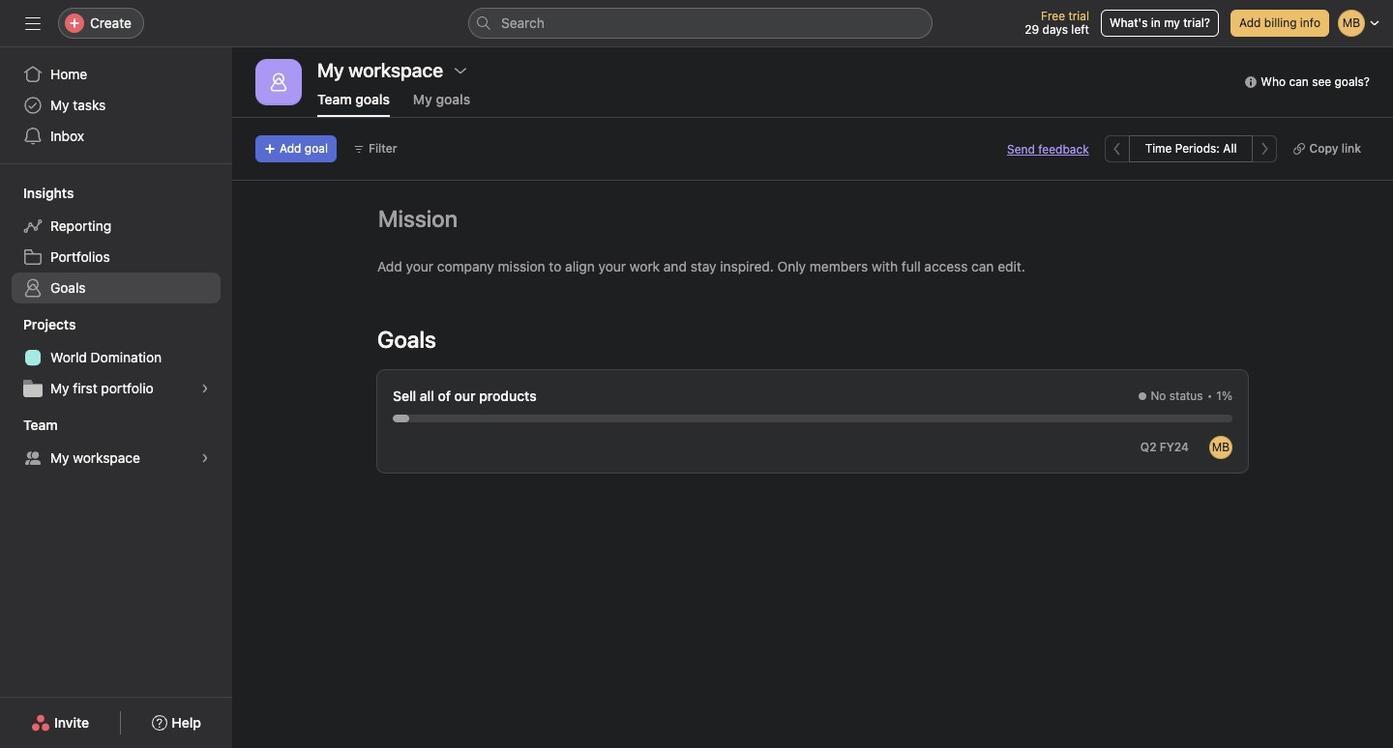 Task type: vqa. For each thing, say whether or not it's contained in the screenshot.
My tasks link
yes



Task type: locate. For each thing, give the bounding box(es) containing it.
team up my workspace
[[23, 417, 58, 433]]

goals
[[355, 91, 390, 107], [436, 91, 470, 107]]

my
[[413, 91, 432, 107], [50, 97, 69, 113], [50, 380, 69, 397], [50, 450, 69, 466]]

can left see
[[1289, 74, 1309, 89]]

0 vertical spatial team
[[317, 91, 352, 107]]

0 horizontal spatial goals
[[50, 280, 86, 296]]

search list box
[[468, 8, 933, 39]]

my goals link
[[413, 91, 470, 117]]

your
[[406, 258, 433, 275], [598, 258, 626, 275]]

our
[[454, 388, 476, 404]]

add billing info
[[1239, 15, 1321, 30]]

my down my workspace
[[413, 91, 432, 107]]

your left company on the left of page
[[406, 258, 433, 275]]

tasks
[[73, 97, 106, 113]]

0 horizontal spatial add
[[280, 141, 301, 156]]

members
[[810, 258, 868, 275]]

add your company mission to align your work and stay inspired. only members with full access can edit.
[[377, 258, 1025, 275]]

• 1%
[[1207, 389, 1233, 403]]

add inside 'button'
[[1239, 15, 1261, 30]]

q2
[[1141, 440, 1157, 455]]

sell
[[393, 388, 416, 404]]

my inside 'my first portfolio' link
[[50, 380, 69, 397]]

inspired.
[[720, 258, 774, 275]]

1 goals from the left
[[355, 91, 390, 107]]

my down team dropdown button
[[50, 450, 69, 466]]

reporting link
[[12, 211, 221, 242]]

1 vertical spatial add
[[280, 141, 301, 156]]

my workspace
[[50, 450, 140, 466]]

goal
[[305, 141, 328, 156]]

what's in my trial?
[[1110, 15, 1210, 30]]

goals down portfolios
[[50, 280, 86, 296]]

goals for team goals
[[355, 91, 390, 107]]

1 horizontal spatial add
[[377, 258, 402, 275]]

info
[[1300, 15, 1321, 30]]

copy
[[1309, 141, 1338, 156]]

team goals
[[317, 91, 390, 107]]

0 horizontal spatial team
[[23, 417, 58, 433]]

global element
[[0, 47, 232, 164]]

1 vertical spatial goals
[[377, 326, 436, 353]]

team up the goal
[[317, 91, 352, 107]]

show options image
[[453, 63, 468, 78]]

add left billing
[[1239, 15, 1261, 30]]

my inside "my tasks" link
[[50, 97, 69, 113]]

domination
[[91, 349, 162, 366]]

who
[[1261, 74, 1286, 89]]

team
[[317, 91, 352, 107], [23, 417, 58, 433]]

portfolio
[[101, 380, 154, 397]]

1 horizontal spatial goals
[[377, 326, 436, 353]]

insights element
[[0, 176, 232, 308]]

portfolios link
[[12, 242, 221, 273]]

2 vertical spatial add
[[377, 258, 402, 275]]

0 vertical spatial goals
[[50, 280, 86, 296]]

team button
[[0, 416, 58, 435]]

my tasks link
[[12, 90, 221, 121]]

align
[[565, 258, 595, 275]]

team goals link
[[317, 91, 390, 117]]

0 horizontal spatial can
[[972, 258, 994, 275]]

mb
[[1212, 440, 1230, 455]]

copy link button
[[1285, 135, 1370, 163]]

free trial 29 days left
[[1025, 9, 1089, 37]]

my left first
[[50, 380, 69, 397]]

what's in my trial? button
[[1101, 10, 1219, 37]]

add down mission title text box
[[377, 258, 402, 275]]

goals down my workspace
[[355, 91, 390, 107]]

goals down show options 'icon'
[[436, 91, 470, 107]]

see details, my workspace image
[[199, 453, 211, 464]]

world domination
[[50, 349, 162, 366]]

add inside button
[[280, 141, 301, 156]]

search button
[[468, 8, 933, 39]]

0 vertical spatial add
[[1239, 15, 1261, 30]]

team inside dropdown button
[[23, 417, 58, 433]]

my first portfolio link
[[12, 373, 221, 404]]

invite button
[[18, 706, 102, 741]]

help
[[171, 715, 201, 731]]

periods:
[[1175, 141, 1220, 156]]

projects button
[[0, 315, 76, 335]]

0 vertical spatial can
[[1289, 74, 1309, 89]]

2 goals from the left
[[436, 91, 470, 107]]

add left the goal
[[280, 141, 301, 156]]

1 horizontal spatial team
[[317, 91, 352, 107]]

send feedback
[[1007, 142, 1089, 156]]

my inside my workspace link
[[50, 450, 69, 466]]

filter button
[[344, 135, 406, 163]]

goals up sell
[[377, 326, 436, 353]]

1 vertical spatial team
[[23, 417, 58, 433]]

no
[[1151, 389, 1166, 403]]

2 horizontal spatial add
[[1239, 15, 1261, 30]]

0 horizontal spatial goals
[[355, 91, 390, 107]]

work
[[630, 258, 660, 275]]

edit.
[[998, 258, 1025, 275]]

my
[[1164, 15, 1180, 30]]

add for add billing info
[[1239, 15, 1261, 30]]

my workspace
[[317, 59, 443, 81]]

add
[[1239, 15, 1261, 30], [280, 141, 301, 156], [377, 258, 402, 275]]

my left tasks
[[50, 97, 69, 113]]

1 horizontal spatial goals
[[436, 91, 470, 107]]

0 horizontal spatial your
[[406, 258, 433, 275]]

goals inside insights "element"
[[50, 280, 86, 296]]

your right the align
[[598, 258, 626, 275]]

my inside my goals link
[[413, 91, 432, 107]]

fy24
[[1160, 440, 1189, 455]]

can left edit.
[[972, 258, 994, 275]]

products
[[479, 388, 537, 404]]

days
[[1043, 22, 1068, 37]]

left
[[1071, 22, 1089, 37]]

add goal button
[[255, 135, 337, 163]]

1 your from the left
[[406, 258, 433, 275]]

with
[[872, 258, 898, 275]]

1 horizontal spatial your
[[598, 258, 626, 275]]

home
[[50, 66, 87, 82]]

all
[[1223, 141, 1237, 156]]

first
[[73, 380, 97, 397]]



Task type: describe. For each thing, give the bounding box(es) containing it.
home link
[[12, 59, 221, 90]]

my for my goals
[[413, 91, 432, 107]]

of
[[438, 388, 451, 404]]

copy link
[[1309, 141, 1361, 156]]

hide sidebar image
[[25, 15, 41, 31]]

stay
[[690, 258, 716, 275]]

create
[[90, 15, 132, 31]]

filter
[[369, 141, 397, 156]]

team for team goals
[[317, 91, 352, 107]]

who can see goals?
[[1261, 74, 1370, 89]]

and
[[664, 258, 687, 275]]

my workspace link
[[12, 443, 221, 474]]

teams element
[[0, 408, 232, 478]]

help button
[[140, 706, 214, 741]]

reporting
[[50, 218, 111, 234]]

1 horizontal spatial can
[[1289, 74, 1309, 89]]

see
[[1312, 74, 1331, 89]]

goals link
[[12, 273, 221, 304]]

company
[[437, 258, 494, 275]]

goals for my goals
[[436, 91, 470, 107]]

send feedback link
[[1007, 141, 1089, 158]]

time periods: all button
[[1129, 135, 1253, 163]]

•
[[1207, 389, 1213, 403]]

free
[[1041, 9, 1065, 23]]

inbox link
[[12, 121, 221, 152]]

trial
[[1068, 9, 1089, 23]]

search
[[501, 15, 545, 31]]

goals?
[[1335, 74, 1370, 89]]

in
[[1151, 15, 1161, 30]]

to
[[549, 258, 562, 275]]

portfolios
[[50, 249, 110, 265]]

mission
[[498, 258, 545, 275]]

projects element
[[0, 308, 232, 408]]

world domination link
[[12, 342, 221, 373]]

insights button
[[0, 184, 74, 203]]

send
[[1007, 142, 1035, 156]]

only
[[777, 258, 806, 275]]

world
[[50, 349, 87, 366]]

feedback
[[1038, 142, 1089, 156]]

add goal
[[280, 141, 328, 156]]

my for my first portfolio
[[50, 380, 69, 397]]

mb button
[[1209, 436, 1233, 460]]

my tasks
[[50, 97, 106, 113]]

billing
[[1264, 15, 1297, 30]]

my first portfolio
[[50, 380, 154, 397]]

time periods: all
[[1145, 141, 1237, 156]]

full
[[902, 258, 921, 275]]

projects
[[23, 316, 76, 333]]

no status
[[1151, 389, 1203, 403]]

add for add goal
[[280, 141, 301, 156]]

29
[[1025, 22, 1039, 37]]

add for add your company mission to align your work and stay inspired. only members with full access can edit.
[[377, 258, 402, 275]]

q2 fy24 button
[[1132, 434, 1198, 461]]

my goals
[[413, 91, 470, 107]]

invite
[[54, 715, 89, 731]]

create button
[[58, 8, 144, 39]]

1 vertical spatial can
[[972, 258, 994, 275]]

Mission title text field
[[366, 196, 463, 241]]

workspace
[[73, 450, 140, 466]]

my for my workspace
[[50, 450, 69, 466]]

trial?
[[1183, 15, 1210, 30]]

time
[[1145, 141, 1172, 156]]

q2 fy24
[[1141, 440, 1189, 455]]

see details, my first portfolio image
[[199, 383, 211, 395]]

link
[[1342, 141, 1361, 156]]

2 your from the left
[[598, 258, 626, 275]]

sell all of our products
[[393, 388, 537, 404]]

team for team
[[23, 417, 58, 433]]

add billing info button
[[1231, 10, 1329, 37]]

status
[[1169, 389, 1203, 403]]

my for my tasks
[[50, 97, 69, 113]]

1%
[[1216, 389, 1233, 403]]

inbox
[[50, 128, 84, 144]]

what's
[[1110, 15, 1148, 30]]



